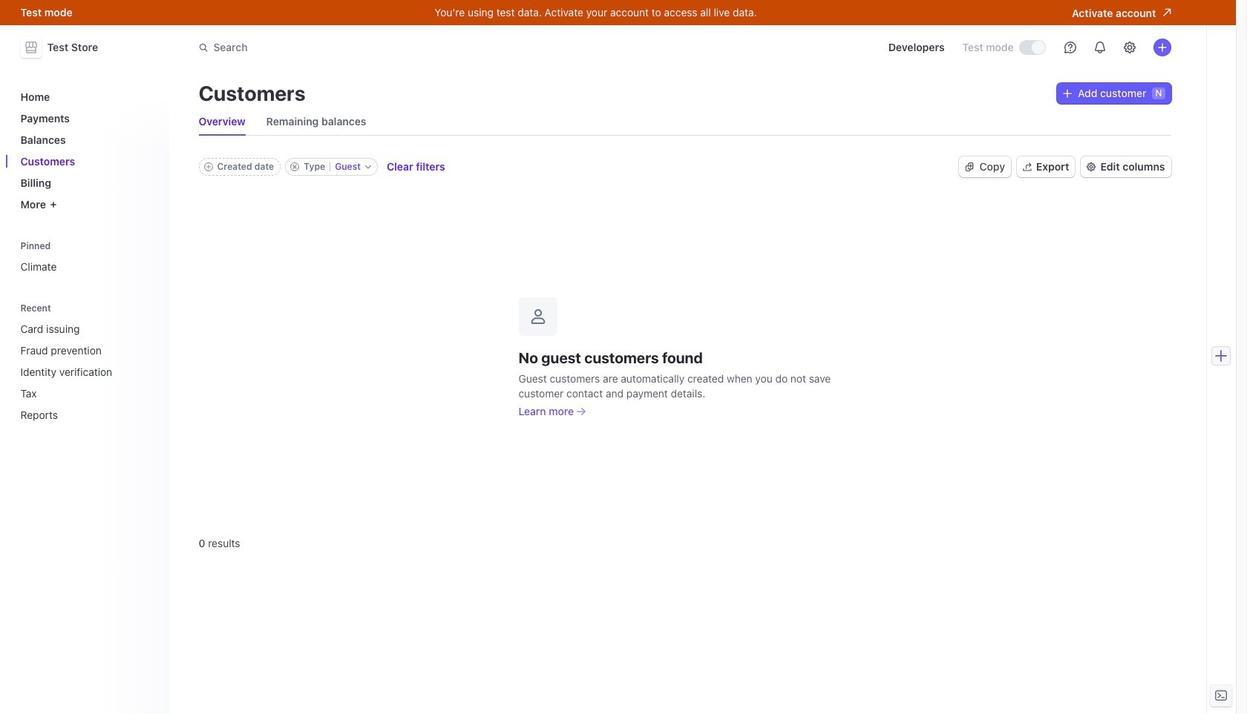 Task type: locate. For each thing, give the bounding box(es) containing it.
None search field
[[190, 34, 608, 61]]

edit pins image
[[145, 242, 154, 251]]

1 recent element from the top
[[14, 298, 160, 428]]

edit type image
[[365, 164, 371, 170]]

toolbar
[[199, 158, 445, 176]]

recent element
[[14, 298, 160, 428], [14, 317, 160, 428]]

tab list
[[199, 108, 1171, 136]]

remove type image
[[290, 163, 299, 171]]

settings image
[[1124, 42, 1136, 53]]

svg image
[[1063, 89, 1072, 98]]

notifications image
[[1094, 42, 1106, 53]]

2 recent element from the top
[[14, 317, 160, 428]]

Test mode checkbox
[[1020, 41, 1045, 54]]



Task type: describe. For each thing, give the bounding box(es) containing it.
svg image
[[965, 163, 974, 172]]

add created date image
[[204, 163, 213, 171]]

core navigation links element
[[14, 85, 160, 217]]

clear history image
[[145, 304, 154, 313]]

pinned element
[[14, 236, 160, 279]]

help image
[[1064, 42, 1076, 53]]

Search text field
[[190, 34, 608, 61]]



Task type: vqa. For each thing, say whether or not it's contained in the screenshot.
Atlas related to Atlas
no



